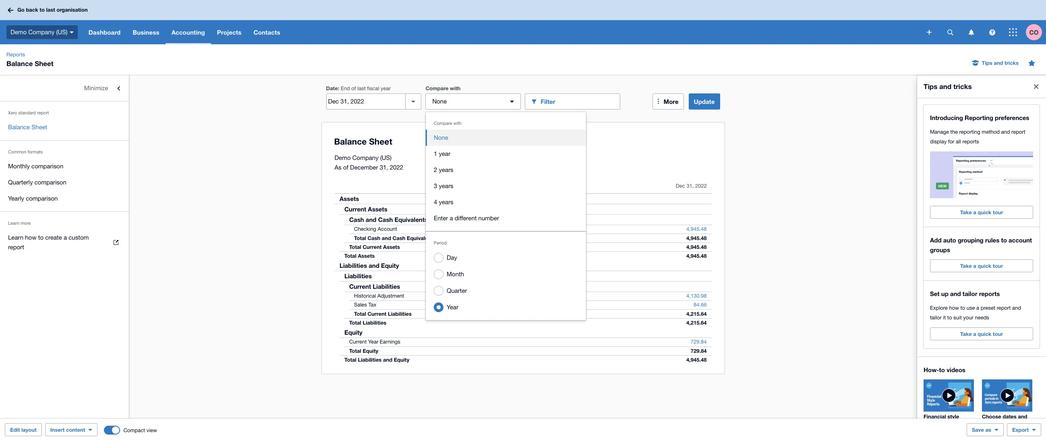 Task type: describe. For each thing, give the bounding box(es) containing it.
3 quick from the top
[[978, 331, 992, 337]]

4,130.98 link
[[682, 292, 712, 300]]

more button
[[653, 93, 684, 110]]

total for total liabilities
[[349, 319, 361, 326]]

report help panel close image
[[1029, 79, 1045, 95]]

insert
[[50, 427, 65, 433]]

edit
[[10, 427, 20, 433]]

0 horizontal spatial tips and tricks
[[924, 82, 972, 91]]

3 tour from the top
[[993, 331, 1003, 337]]

custom
[[69, 234, 89, 241]]

3 take from the top
[[960, 331, 972, 337]]

2022 inside report output element
[[695, 183, 707, 189]]

suit
[[954, 315, 962, 321]]

svg image left co
[[1009, 28, 1017, 36]]

(us) for demo company (us)
[[56, 29, 68, 35]]

company for demo company (us)
[[28, 29, 54, 35]]

yearly comparison link
[[0, 191, 129, 207]]

liabilities down the total equity
[[358, 357, 381, 363]]

reports link
[[3, 51, 28, 59]]

tailor inside explore how to use a preset report and tailor it to suit your needs
[[930, 315, 942, 321]]

and up introducing
[[940, 82, 952, 91]]

monthly comparison
[[8, 163, 63, 170]]

svg image inside go back to last organisation link
[[8, 7, 13, 13]]

day
[[447, 254, 457, 261]]

dec 31, 2022
[[676, 183, 707, 189]]

year inside date : end of last fiscal year
[[381, 85, 391, 91]]

years for 4 years
[[439, 199, 454, 205]]

monthly comparison link
[[0, 158, 129, 174]]

balance sheet link
[[0, 119, 129, 135]]

current for assets
[[344, 205, 366, 213]]

and right "up"
[[950, 290, 961, 297]]

set
[[930, 290, 940, 297]]

total for total liabilities and equity
[[344, 357, 356, 363]]

2 729.84 from the top
[[691, 348, 707, 354]]

a up the grouping
[[974, 209, 977, 216]]

quarterly comparison link
[[0, 174, 129, 191]]

report inside explore how to use a preset report and tailor it to suit your needs
[[997, 305, 1011, 311]]

xero inside choose dates and compare periods in xero reports
[[982, 426, 994, 433]]

export button
[[1007, 423, 1041, 436]]

historical adjustment
[[354, 293, 404, 299]]

insert content
[[50, 427, 85, 433]]

contacts
[[254, 29, 280, 36]]

learn how to create a custom report
[[8, 234, 89, 251]]

go
[[17, 7, 25, 13]]

1
[[434, 150, 437, 157]]

demo for demo company (us)
[[10, 29, 27, 35]]

reports
[[6, 52, 25, 58]]

total current liabilities
[[354, 311, 412, 317]]

business button
[[127, 20, 165, 44]]

none button
[[426, 130, 586, 146]]

display
[[930, 139, 947, 145]]

84.66 link
[[689, 301, 712, 309]]

go back to last organisation link
[[5, 3, 93, 17]]

business
[[133, 29, 159, 36]]

total assets
[[344, 253, 375, 259]]

2022 inside demo company (us) as of december 31, 2022
[[390, 164, 403, 171]]

years for 3 years
[[439, 183, 454, 189]]

4,215.64 for total liabilities
[[686, 319, 707, 326]]

4,130.98
[[686, 293, 707, 299]]

financial style reports
[[924, 413, 959, 426]]

and inside 'manage the reporting method and report display for all reports'
[[1001, 129, 1010, 135]]

month button
[[426, 266, 586, 282]]

a down add auto grouping rules to account groups
[[974, 263, 977, 269]]

tips and tricks button
[[968, 56, 1024, 69]]

sales tax
[[354, 302, 376, 308]]

add
[[930, 237, 942, 244]]

current year earnings
[[349, 339, 400, 345]]

last inside date : end of last fiscal year
[[357, 85, 366, 91]]

compact view
[[123, 427, 157, 433]]

learn for learn how to create a custom report
[[8, 234, 23, 241]]

and left remove from favorites image
[[994, 60, 1003, 66]]

2 take a quick tour button from the top
[[930, 259, 1033, 272]]

report inside 'manage the reporting method and report display for all reports'
[[1012, 129, 1026, 135]]

year inside button
[[447, 304, 459, 311]]

method
[[982, 129, 1000, 135]]

3 take a quick tour button from the top
[[930, 328, 1033, 340]]

liabilities down total current liabilities
[[363, 319, 386, 326]]

set up and tailor reports
[[930, 290, 1000, 297]]

reporting
[[959, 129, 981, 135]]

periods
[[1006, 420, 1025, 426]]

view
[[147, 427, 157, 433]]

filter button
[[525, 93, 621, 110]]

equity down current year earnings
[[363, 348, 378, 354]]

projects button
[[211, 20, 248, 44]]

as
[[335, 164, 342, 171]]

31, inside report output element
[[686, 183, 694, 189]]

assets down total cash and cash equivalents
[[383, 244, 400, 250]]

4
[[434, 199, 437, 205]]

yearly
[[8, 195, 24, 202]]

save as
[[972, 427, 992, 433]]

1 take from the top
[[960, 209, 972, 216]]

formats
[[28, 149, 43, 154]]

cash down account
[[392, 235, 405, 241]]

cash and cash equivalents
[[349, 216, 428, 223]]

day button
[[426, 249, 586, 266]]

Select end date field
[[327, 94, 405, 109]]

financial
[[924, 413, 946, 420]]

content
[[66, 427, 85, 433]]

tricks inside button
[[1005, 60, 1019, 66]]

minimize
[[84, 85, 108, 91]]

export
[[1013, 427, 1029, 433]]

manage the reporting method and report display for all reports
[[930, 129, 1026, 145]]

equity down 'total liabilities'
[[344, 329, 362, 336]]

compare with inside list box
[[434, 121, 462, 126]]

more
[[21, 221, 31, 226]]

quarterly comparison
[[8, 179, 66, 186]]

4,945.48 for total liabilities and equity
[[686, 357, 707, 363]]

0 horizontal spatial tips
[[924, 82, 938, 91]]

and inside choose dates and compare periods in xero reports
[[1018, 413, 1028, 420]]

total for total cash and cash equivalents
[[354, 235, 366, 241]]

learn for learn more
[[8, 221, 19, 226]]

svg image inside demo company (us) popup button
[[70, 31, 74, 33]]

equity down total current assets
[[381, 262, 399, 269]]

equity down earnings
[[394, 357, 409, 363]]

svg image up tips and tricks button
[[989, 29, 995, 35]]

earnings
[[380, 339, 400, 345]]

liabilities and equity
[[339, 262, 399, 269]]

none inside none popup button
[[432, 98, 447, 105]]

checking
[[354, 226, 376, 232]]

how-
[[924, 366, 939, 374]]

assets up cash and cash equivalents
[[368, 205, 387, 213]]

reports inside financial style reports
[[924, 420, 942, 426]]

reports balance sheet
[[6, 52, 54, 68]]

your
[[963, 315, 974, 321]]

learn more
[[8, 221, 31, 226]]

account
[[378, 226, 397, 232]]

different
[[455, 215, 477, 222]]

reporting
[[965, 114, 994, 121]]

year inside report output element
[[368, 339, 378, 345]]

historical
[[354, 293, 376, 299]]

the
[[951, 129, 958, 135]]

date : end of last fiscal year
[[326, 85, 391, 91]]

1 vertical spatial equivalents
[[407, 235, 436, 241]]

liabilities down total assets
[[339, 262, 367, 269]]

4,945.48 for total cash and cash equivalents
[[686, 235, 707, 241]]

minimize button
[[0, 80, 129, 96]]

and up checking account
[[366, 216, 376, 223]]

current up total assets
[[363, 244, 382, 250]]

2 tour from the top
[[993, 263, 1003, 269]]

years for 2 years
[[439, 166, 454, 173]]

as
[[986, 427, 992, 433]]

videos
[[947, 366, 966, 374]]

a down your
[[974, 331, 977, 337]]

0 vertical spatial compare with
[[426, 85, 461, 91]]

to inside add auto grouping rules to account groups
[[1001, 237, 1007, 244]]

add auto grouping rules to account groups
[[930, 237, 1032, 253]]

a inside explore how to use a preset report and tailor it to suit your needs
[[977, 305, 979, 311]]

current assets
[[344, 205, 387, 213]]

explore
[[930, 305, 948, 311]]



Task type: vqa. For each thing, say whether or not it's contained in the screenshot.


Task type: locate. For each thing, give the bounding box(es) containing it.
take a quick tour up rules
[[960, 209, 1003, 216]]

none button
[[426, 93, 521, 110]]

729.84 down 729.84 link
[[691, 348, 707, 354]]

comparison down "monthly comparison" link
[[34, 179, 66, 186]]

1 vertical spatial take a quick tour
[[960, 263, 1003, 269]]

svg image down organisation
[[70, 31, 74, 33]]

year
[[447, 304, 459, 311], [368, 339, 378, 345]]

1 vertical spatial quick
[[978, 263, 992, 269]]

explore how to use a preset report and tailor it to suit your needs
[[930, 305, 1021, 321]]

5 4,945.48 from the top
[[686, 357, 707, 363]]

and down earnings
[[383, 357, 392, 363]]

learn down learn more
[[8, 234, 23, 241]]

tricks up introducing
[[954, 82, 972, 91]]

current for liabilities
[[349, 283, 371, 290]]

2 years from the top
[[439, 183, 454, 189]]

0 horizontal spatial year
[[368, 339, 378, 345]]

0 vertical spatial sheet
[[35, 59, 54, 68]]

quick down "needs"
[[978, 331, 992, 337]]

sheet down xero standard report
[[32, 124, 47, 131]]

tour up rules
[[993, 209, 1003, 216]]

2 take a quick tour from the top
[[960, 263, 1003, 269]]

fiscal
[[367, 85, 379, 91]]

cash up total current assets
[[367, 235, 380, 241]]

tour
[[993, 209, 1003, 216], [993, 263, 1003, 269], [993, 331, 1003, 337]]

1 vertical spatial tailor
[[930, 315, 942, 321]]

3 4,945.48 from the top
[[686, 244, 707, 250]]

0 vertical spatial take
[[960, 209, 972, 216]]

and right method
[[1001, 129, 1010, 135]]

company inside demo company (us) as of december 31, 2022
[[352, 154, 379, 161]]

svg image left go
[[8, 7, 13, 13]]

learn inside learn how to create a custom report
[[8, 234, 23, 241]]

and inside explore how to use a preset report and tailor it to suit your needs
[[1012, 305, 1021, 311]]

and down account
[[382, 235, 391, 241]]

1 vertical spatial 729.84
[[691, 348, 707, 354]]

1 horizontal spatial demo
[[335, 154, 351, 161]]

0 vertical spatial 4,215.64
[[686, 311, 707, 317]]

preset
[[981, 305, 996, 311]]

2 years
[[434, 166, 454, 173]]

end
[[341, 85, 350, 91]]

of right end
[[351, 85, 356, 91]]

total for total equity
[[349, 348, 361, 354]]

1 vertical spatial year
[[439, 150, 450, 157]]

a right enter
[[450, 215, 453, 222]]

take up the grouping
[[960, 209, 972, 216]]

reports up preset
[[979, 290, 1000, 297]]

2 4,945.48 from the top
[[686, 235, 707, 241]]

tour down preset
[[993, 331, 1003, 337]]

tips and tricks up introducing
[[924, 82, 972, 91]]

1 horizontal spatial tips
[[982, 60, 993, 66]]

2 vertical spatial take
[[960, 331, 972, 337]]

company down go back to last organisation link
[[28, 29, 54, 35]]

4,945.48 for total assets
[[686, 253, 707, 259]]

year down quarter
[[447, 304, 459, 311]]

1 vertical spatial compare with
[[434, 121, 462, 126]]

liabilities down adjustment
[[388, 311, 412, 317]]

0 horizontal spatial 31,
[[380, 164, 388, 171]]

how for explore
[[949, 305, 959, 311]]

3
[[434, 183, 437, 189]]

1 vertical spatial (us)
[[380, 154, 392, 161]]

current up checking
[[344, 205, 366, 213]]

0 vertical spatial 2022
[[390, 164, 403, 171]]

compact
[[123, 427, 145, 433]]

report output element
[[335, 179, 712, 364]]

enter a different number button
[[426, 210, 586, 226]]

1 vertical spatial sheet
[[32, 124, 47, 131]]

4 years
[[434, 199, 454, 205]]

common formats
[[8, 149, 43, 154]]

1 learn from the top
[[8, 221, 19, 226]]

reports inside choose dates and compare periods in xero reports
[[995, 426, 1013, 433]]

1 horizontal spatial 31,
[[686, 183, 694, 189]]

to left videos
[[939, 366, 945, 374]]

report down 'preferences'
[[1012, 129, 1026, 135]]

edit layout button
[[5, 423, 42, 436]]

group containing none
[[426, 112, 586, 320]]

period
[[434, 241, 447, 245]]

1 horizontal spatial year
[[439, 150, 450, 157]]

0 vertical spatial with
[[450, 85, 461, 91]]

current for year
[[349, 339, 367, 345]]

1 vertical spatial years
[[439, 183, 454, 189]]

banner
[[0, 0, 1046, 44]]

0 horizontal spatial tailor
[[930, 315, 942, 321]]

none inside none button
[[434, 134, 448, 141]]

729.84
[[691, 339, 707, 345], [691, 348, 707, 354]]

projects
[[217, 29, 242, 36]]

2 horizontal spatial svg image
[[969, 29, 974, 35]]

1 horizontal spatial company
[[352, 154, 379, 161]]

sheet inside 'link'
[[32, 124, 47, 131]]

monthly
[[8, 163, 30, 170]]

comparison for yearly comparison
[[26, 195, 58, 202]]

preferences
[[995, 114, 1030, 121]]

2 vertical spatial quick
[[978, 331, 992, 337]]

0 horizontal spatial xero
[[8, 110, 17, 115]]

xero standard report
[[8, 110, 49, 115]]

2 vertical spatial take a quick tour button
[[930, 328, 1033, 340]]

tips inside button
[[982, 60, 993, 66]]

none right list of convenience dates image
[[432, 98, 447, 105]]

(us) inside popup button
[[56, 29, 68, 35]]

back
[[26, 7, 38, 13]]

compare up none popup button
[[426, 85, 449, 91]]

tips and tricks left remove from favorites image
[[982, 60, 1019, 66]]

organisation
[[57, 7, 88, 13]]

more
[[664, 98, 679, 105]]

financial style reports button
[[924, 380, 974, 426]]

tailor up use
[[963, 290, 978, 297]]

of inside demo company (us) as of december 31, 2022
[[343, 164, 348, 171]]

report down learn more
[[8, 244, 24, 251]]

current up the total equity
[[349, 339, 367, 345]]

standard
[[18, 110, 36, 115]]

1 vertical spatial company
[[352, 154, 379, 161]]

reports left "style"
[[924, 420, 942, 426]]

0 vertical spatial take a quick tour
[[960, 209, 1003, 216]]

reports inside 'manage the reporting method and report display for all reports'
[[963, 139, 979, 145]]

how up suit
[[949, 305, 959, 311]]

0 vertical spatial year
[[447, 304, 459, 311]]

1 vertical spatial of
[[343, 164, 348, 171]]

take a quick tour
[[960, 209, 1003, 216], [960, 263, 1003, 269], [960, 331, 1003, 337]]

and right preset
[[1012, 305, 1021, 311]]

1 vertical spatial comparison
[[34, 179, 66, 186]]

0 vertical spatial comparison
[[31, 163, 63, 170]]

how for learn
[[25, 234, 36, 241]]

1 vertical spatial none
[[434, 134, 448, 141]]

0 horizontal spatial company
[[28, 29, 54, 35]]

0 horizontal spatial year
[[381, 85, 391, 91]]

learn how to create a custom report link
[[0, 230, 129, 255]]

current
[[344, 205, 366, 213], [363, 244, 382, 250], [349, 283, 371, 290], [367, 311, 386, 317], [349, 339, 367, 345]]

total for total assets
[[344, 253, 356, 259]]

grouping
[[958, 237, 984, 244]]

how
[[25, 234, 36, 241], [949, 305, 959, 311]]

sheet inside reports balance sheet
[[35, 59, 54, 68]]

0 vertical spatial none
[[432, 98, 447, 105]]

2 vertical spatial tour
[[993, 331, 1003, 337]]

4,945.48 for total current assets
[[686, 244, 707, 250]]

0 horizontal spatial (us)
[[56, 29, 68, 35]]

1 vertical spatial how
[[949, 305, 959, 311]]

assets up liabilities and equity
[[358, 253, 375, 259]]

0 vertical spatial learn
[[8, 221, 19, 226]]

demo up as
[[335, 154, 351, 161]]

4,215.64
[[686, 311, 707, 317], [686, 319, 707, 326]]

compare with up 1 year
[[434, 121, 462, 126]]

tricks left remove from favorites image
[[1005, 60, 1019, 66]]

0 vertical spatial quick
[[978, 209, 992, 216]]

total for total current assets
[[349, 244, 361, 250]]

cash up checking
[[349, 216, 364, 223]]

0 vertical spatial year
[[381, 85, 391, 91]]

1 vertical spatial compare
[[434, 121, 452, 126]]

4,215.64 for total current liabilities
[[686, 311, 707, 317]]

compare with up none popup button
[[426, 85, 461, 91]]

how inside explore how to use a preset report and tailor it to suit your needs
[[949, 305, 959, 311]]

update
[[694, 98, 715, 105]]

0 vertical spatial equivalents
[[394, 216, 428, 223]]

demo company (us) as of december 31, 2022
[[335, 154, 403, 171]]

0 horizontal spatial svg image
[[927, 30, 932, 35]]

0 vertical spatial tips and tricks
[[982, 60, 1019, 66]]

0 horizontal spatial last
[[46, 7, 55, 13]]

auto
[[943, 237, 956, 244]]

1 take a quick tour button from the top
[[930, 206, 1033, 219]]

1 horizontal spatial how
[[949, 305, 959, 311]]

a inside learn how to create a custom report
[[64, 234, 67, 241]]

0 vertical spatial balance
[[6, 59, 33, 68]]

last left fiscal
[[357, 85, 366, 91]]

and right the dates
[[1018, 413, 1028, 420]]

list box
[[426, 112, 586, 320]]

take a quick tour button up rules
[[930, 206, 1033, 219]]

years
[[439, 166, 454, 173], [439, 183, 454, 189], [439, 199, 454, 205]]

demo for demo company (us) as of december 31, 2022
[[335, 154, 351, 161]]

2 quick from the top
[[978, 263, 992, 269]]

4,945.48 link
[[682, 225, 712, 233]]

to inside learn how to create a custom report
[[38, 234, 44, 241]]

31, right dec
[[686, 183, 694, 189]]

co
[[1030, 28, 1039, 36]]

1 horizontal spatial tips and tricks
[[982, 60, 1019, 66]]

Report title field
[[332, 133, 708, 151]]

list box containing none
[[426, 112, 586, 320]]

0 vertical spatial tips
[[982, 60, 993, 66]]

last inside banner
[[46, 7, 55, 13]]

current up historical
[[349, 283, 371, 290]]

1 vertical spatial last
[[357, 85, 366, 91]]

current down tax
[[367, 311, 386, 317]]

1 vertical spatial tricks
[[954, 82, 972, 91]]

0 horizontal spatial of
[[343, 164, 348, 171]]

equivalents down enter
[[407, 235, 436, 241]]

0 horizontal spatial 2022
[[390, 164, 403, 171]]

0 vertical spatial compare
[[426, 85, 449, 91]]

1 horizontal spatial tailor
[[963, 290, 978, 297]]

edit layout
[[10, 427, 37, 433]]

tips
[[982, 60, 993, 66], [924, 82, 938, 91]]

choose dates and compare periods in xero reports
[[982, 413, 1031, 433]]

in
[[1026, 420, 1031, 426]]

comparison down formats
[[31, 163, 63, 170]]

1 vertical spatial year
[[368, 339, 378, 345]]

comparison for monthly comparison
[[31, 163, 63, 170]]

take a quick tour down add auto grouping rules to account groups
[[960, 263, 1003, 269]]

0 vertical spatial (us)
[[56, 29, 68, 35]]

2 vertical spatial comparison
[[26, 195, 58, 202]]

0 vertical spatial tour
[[993, 209, 1003, 216]]

and down total assets
[[368, 262, 379, 269]]

total
[[354, 235, 366, 241], [349, 244, 361, 250], [344, 253, 356, 259], [354, 311, 366, 317], [349, 319, 361, 326], [349, 348, 361, 354], [344, 357, 356, 363]]

compare up 1 year
[[434, 121, 452, 126]]

1 horizontal spatial 2022
[[695, 183, 707, 189]]

1 horizontal spatial last
[[357, 85, 366, 91]]

liabilities down liabilities and equity
[[344, 272, 372, 280]]

2 learn from the top
[[8, 234, 23, 241]]

assets up current assets
[[339, 195, 359, 202]]

filter
[[541, 98, 555, 105]]

0 vertical spatial of
[[351, 85, 356, 91]]

svg image
[[8, 7, 13, 13], [1009, 28, 1017, 36], [989, 29, 995, 35], [70, 31, 74, 33]]

date
[[326, 85, 338, 91]]

manage
[[930, 129, 949, 135]]

reports down reporting
[[963, 139, 979, 145]]

0 vertical spatial last
[[46, 7, 55, 13]]

1 4,215.64 from the top
[[686, 311, 707, 317]]

month
[[447, 271, 464, 278]]

report right standard
[[37, 110, 49, 115]]

1 vertical spatial demo
[[335, 154, 351, 161]]

tailor left it
[[930, 315, 942, 321]]

number
[[478, 215, 499, 222]]

1 vertical spatial tour
[[993, 263, 1003, 269]]

1 vertical spatial balance
[[8, 124, 30, 131]]

cash up account
[[378, 216, 393, 223]]

create
[[45, 234, 62, 241]]

company inside popup button
[[28, 29, 54, 35]]

1 vertical spatial with
[[453, 121, 462, 126]]

(us) for demo company (us) as of december 31, 2022
[[380, 154, 392, 161]]

years right 2
[[439, 166, 454, 173]]

1 729.84 from the top
[[691, 339, 707, 345]]

1 vertical spatial learn
[[8, 234, 23, 241]]

0 vertical spatial demo
[[10, 29, 27, 35]]

3 take a quick tour from the top
[[960, 331, 1003, 337]]

1 year
[[434, 150, 450, 157]]

year up the total equity
[[368, 339, 378, 345]]

groups
[[930, 246, 950, 253]]

insert content button
[[45, 423, 98, 436]]

banner containing co
[[0, 0, 1046, 44]]

1 horizontal spatial tricks
[[1005, 60, 1019, 66]]

1 vertical spatial 4,215.64
[[686, 319, 707, 326]]

year right 1
[[439, 150, 450, 157]]

3 years from the top
[[439, 199, 454, 205]]

1 vertical spatial tips
[[924, 82, 938, 91]]

compare
[[982, 420, 1004, 426]]

2022 right december
[[390, 164, 403, 171]]

84.66
[[694, 302, 707, 308]]

4 4,945.48 from the top
[[686, 253, 707, 259]]

demo down go
[[10, 29, 27, 35]]

1 vertical spatial take
[[960, 263, 972, 269]]

comparison down quarterly comparison
[[26, 195, 58, 202]]

1 take a quick tour from the top
[[960, 209, 1003, 216]]

total liabilities
[[349, 319, 386, 326]]

tour down rules
[[993, 263, 1003, 269]]

introducing reporting preferences
[[930, 114, 1030, 121]]

comparison for quarterly comparison
[[34, 179, 66, 186]]

tricks
[[1005, 60, 1019, 66], [954, 82, 972, 91]]

with up none popup button
[[450, 85, 461, 91]]

needs
[[975, 315, 989, 321]]

quarterly
[[8, 179, 33, 186]]

how inside learn how to create a custom report
[[25, 234, 36, 241]]

tips and tricks inside button
[[982, 60, 1019, 66]]

equivalents up total cash and cash equivalents
[[394, 216, 428, 223]]

adjustment
[[377, 293, 404, 299]]

company for demo company (us) as of december 31, 2022
[[352, 154, 379, 161]]

account
[[1009, 237, 1032, 244]]

2 vertical spatial take a quick tour
[[960, 331, 1003, 337]]

2 take from the top
[[960, 263, 972, 269]]

of inside date : end of last fiscal year
[[351, 85, 356, 91]]

1 horizontal spatial xero
[[982, 426, 994, 433]]

introducing
[[930, 114, 963, 121]]

list of convenience dates image
[[405, 93, 422, 110]]

0 vertical spatial 31,
[[380, 164, 388, 171]]

update button
[[689, 93, 720, 110]]

2 4,215.64 from the top
[[686, 319, 707, 326]]

1 horizontal spatial svg image
[[947, 29, 953, 35]]

1 tour from the top
[[993, 209, 1003, 216]]

take a quick tour down "needs"
[[960, 331, 1003, 337]]

balance inside reports balance sheet
[[6, 59, 33, 68]]

demo inside demo company (us) popup button
[[10, 29, 27, 35]]

31, inside demo company (us) as of december 31, 2022
[[380, 164, 388, 171]]

svg image
[[947, 29, 953, 35], [969, 29, 974, 35], [927, 30, 932, 35]]

liabilities
[[339, 262, 367, 269], [344, 272, 372, 280], [373, 283, 400, 290], [388, 311, 412, 317], [363, 319, 386, 326], [358, 357, 381, 363]]

2 vertical spatial years
[[439, 199, 454, 205]]

0 vertical spatial company
[[28, 29, 54, 35]]

demo inside demo company (us) as of december 31, 2022
[[335, 154, 351, 161]]

liabilities up adjustment
[[373, 283, 400, 290]]

quick up rules
[[978, 209, 992, 216]]

4,945.48
[[686, 226, 707, 232], [686, 235, 707, 241], [686, 244, 707, 250], [686, 253, 707, 259], [686, 357, 707, 363]]

take a quick tour button down add auto grouping rules to account groups
[[930, 259, 1033, 272]]

remove from favorites image
[[1024, 55, 1040, 71]]

0 vertical spatial xero
[[8, 110, 17, 115]]

take down your
[[960, 331, 972, 337]]

reports down the dates
[[995, 426, 1013, 433]]

1 vertical spatial tips and tricks
[[924, 82, 972, 91]]

0 vertical spatial how
[[25, 234, 36, 241]]

quarter
[[447, 287, 467, 294]]

0 vertical spatial years
[[439, 166, 454, 173]]

how down more at the left of page
[[25, 234, 36, 241]]

to inside go back to last organisation link
[[40, 7, 45, 13]]

take down add auto grouping rules to account groups
[[960, 263, 972, 269]]

equity
[[381, 262, 399, 269], [344, 329, 362, 336], [363, 348, 378, 354], [394, 357, 409, 363]]

0 vertical spatial tailor
[[963, 290, 978, 297]]

report right preset
[[997, 305, 1011, 311]]

learn left more at the left of page
[[8, 221, 19, 226]]

with down none popup button
[[453, 121, 462, 126]]

(us) inside demo company (us) as of december 31, 2022
[[380, 154, 392, 161]]

1 vertical spatial xero
[[982, 426, 994, 433]]

to
[[40, 7, 45, 13], [38, 234, 44, 241], [1001, 237, 1007, 244], [961, 305, 965, 311], [948, 315, 952, 321], [939, 366, 945, 374]]

1 years from the top
[[439, 166, 454, 173]]

report inside learn how to create a custom report
[[8, 244, 24, 251]]

enter a different number
[[434, 215, 499, 222]]

1 quick from the top
[[978, 209, 992, 216]]

1 horizontal spatial year
[[447, 304, 459, 311]]

0 horizontal spatial demo
[[10, 29, 27, 35]]

balance down standard
[[8, 124, 30, 131]]

last
[[46, 7, 55, 13], [357, 85, 366, 91]]

group
[[426, 112, 586, 320]]

1 vertical spatial 31,
[[686, 183, 694, 189]]

1 vertical spatial 2022
[[695, 183, 707, 189]]

demo company (us)
[[10, 29, 68, 35]]

to left use
[[961, 305, 965, 311]]

total for total current liabilities
[[354, 311, 366, 317]]

years right 4
[[439, 199, 454, 205]]

0 horizontal spatial tricks
[[954, 82, 972, 91]]

to right it
[[948, 315, 952, 321]]

balance inside balance sheet 'link'
[[8, 124, 30, 131]]

total equity
[[349, 348, 378, 354]]

up
[[941, 290, 949, 297]]

quick down add auto grouping rules to account groups
[[978, 263, 992, 269]]

of right as
[[343, 164, 348, 171]]

0 vertical spatial tricks
[[1005, 60, 1019, 66]]

1 horizontal spatial of
[[351, 85, 356, 91]]

none up 1 year
[[434, 134, 448, 141]]

last right back
[[46, 7, 55, 13]]

1 4,945.48 from the top
[[686, 226, 707, 232]]

company up december
[[352, 154, 379, 161]]

1 vertical spatial take a quick tour button
[[930, 259, 1033, 272]]

for
[[948, 139, 955, 145]]

a inside enter a different number button
[[450, 215, 453, 222]]

accounting button
[[165, 20, 211, 44]]



